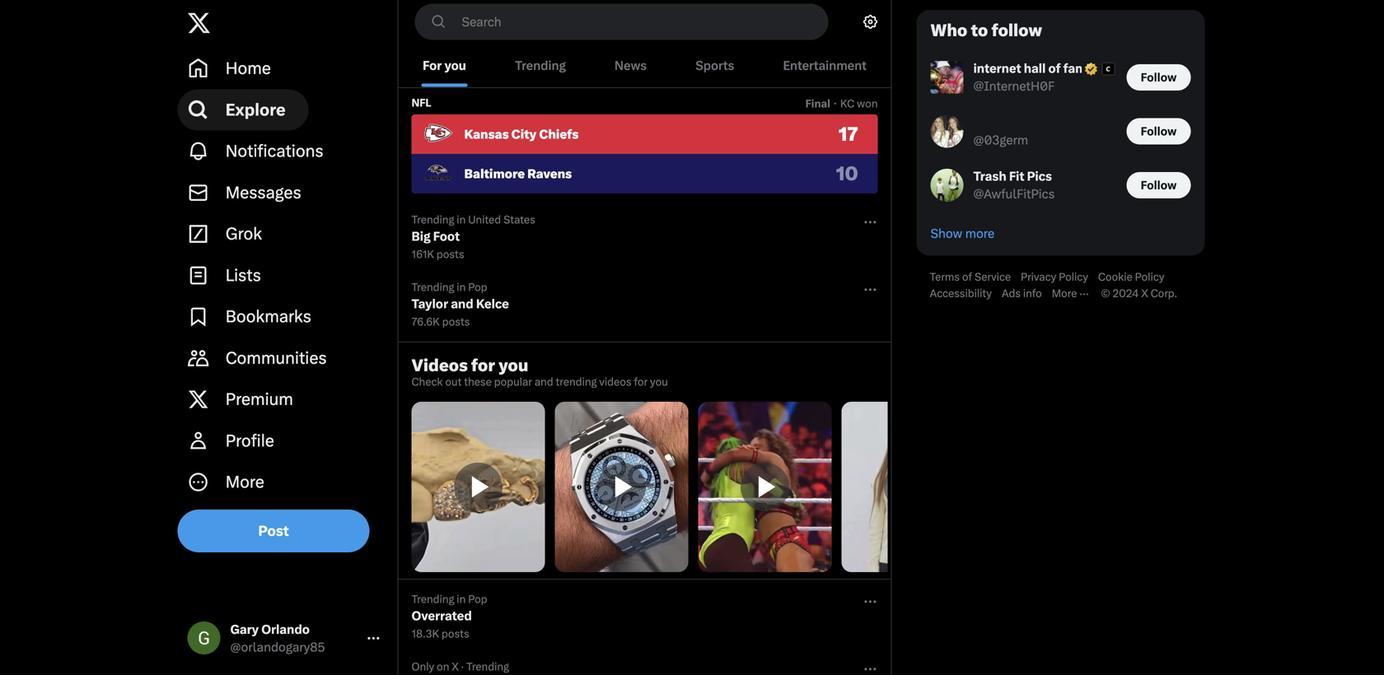 Task type: describe. For each thing, give the bounding box(es) containing it.
ads info
[[1002, 287, 1042, 300]]

trash
[[973, 169, 1007, 184]]

communities
[[226, 348, 327, 368]]

grok
[[226, 224, 262, 244]]

0 vertical spatial ·
[[834, 96, 837, 110]]

more
[[965, 226, 995, 241]]

terms of service link
[[930, 271, 1021, 284]]

@03germ link
[[973, 132, 1028, 148]]

of inside the who to follow section
[[1048, 61, 1061, 76]]

internet
[[973, 61, 1021, 76]]

© 2024 x corp.
[[1101, 287, 1177, 300]]

accessibility link
[[930, 287, 1002, 300]]

follow for @interneth0f
[[1141, 70, 1177, 84]]

terms of service
[[930, 271, 1011, 284]]

for you
[[423, 58, 466, 73]]

explore
[[226, 100, 286, 120]]

videos for you check out these popular and trending videos for you
[[412, 356, 668, 388]]

united
[[468, 213, 501, 226]]

for you link
[[398, 44, 491, 87]]

· inside only on x · trending link
[[461, 661, 464, 674]]

only on x · trending
[[412, 661, 509, 674]]

fit
[[1009, 169, 1024, 184]]

@awfulfitpics link
[[973, 186, 1055, 202]]

ravens
[[528, 166, 572, 181]]

follow button for @awfulfitpics
[[1127, 172, 1191, 198]]

kansas city chiefs
[[464, 127, 579, 142]]

pics
[[1027, 169, 1052, 184]]

for
[[423, 58, 442, 73]]

17
[[839, 123, 858, 145]]

pop for posts
[[468, 593, 487, 606]]

baltimore
[[464, 166, 525, 181]]

more inside dropdown button
[[226, 473, 264, 492]]

city
[[511, 127, 537, 142]]

161k
[[412, 248, 434, 261]]

ads
[[1002, 287, 1021, 300]]

trending in united states big foot 161k posts
[[412, 213, 535, 261]]

trending
[[556, 376, 597, 388]]

2 follow button from the top
[[1127, 118, 1191, 144]]

follow for @awfulfitpics
[[1141, 178, 1177, 192]]

notifications
[[226, 141, 323, 161]]

©
[[1101, 287, 1110, 300]]

trending in pop overrated 18.3k posts
[[412, 593, 487, 641]]

entertainment
[[783, 58, 867, 73]]

policy for cookie policy accessibility
[[1135, 271, 1165, 284]]

who
[[931, 21, 968, 40]]

policy for privacy policy
[[1059, 271, 1088, 284]]

premium
[[226, 390, 293, 410]]

out
[[445, 376, 462, 388]]

kelce
[[476, 297, 509, 311]]

accessibility
[[930, 287, 992, 300]]

show more link
[[917, 212, 1204, 255]]

notifications link
[[178, 131, 391, 172]]

won
[[857, 97, 878, 110]]

follow button for @interneth0f
[[1127, 64, 1191, 90]]

baltimore ravens
[[464, 166, 572, 181]]

0 horizontal spatial for
[[471, 356, 495, 376]]

1 horizontal spatial for
[[634, 376, 648, 388]]

internet hall of fame
[[973, 61, 1094, 76]]

home
[[226, 59, 271, 78]]

internet hall of fame link
[[973, 60, 1117, 78]]

service
[[975, 271, 1011, 284]]

privacy policy link
[[1021, 271, 1098, 284]]

popular
[[494, 376, 532, 388]]

final
[[806, 97, 830, 110]]

info
[[1023, 287, 1042, 300]]

show
[[931, 226, 963, 241]]

videos
[[412, 356, 468, 376]]

big
[[412, 229, 431, 244]]

@interneth0f
[[973, 79, 1055, 94]]

terms
[[930, 271, 960, 284]]

1 horizontal spatial you
[[499, 356, 528, 376]]

trending for trending in pop overrated 18.3k posts
[[412, 593, 454, 606]]

@interneth0f link
[[973, 78, 1055, 94]]

cookie
[[1098, 271, 1133, 284]]

1 play image from the left
[[454, 463, 503, 512]]

explore link
[[178, 89, 391, 131]]

@awfulfitpics
[[973, 187, 1055, 202]]

videos
[[599, 376, 632, 388]]

orlando
[[261, 622, 310, 637]]

bookmarks link
[[178, 296, 391, 338]]

2 horizontal spatial you
[[650, 376, 668, 388]]

check
[[412, 376, 443, 388]]

@orlandogary85
[[230, 640, 325, 655]]

news
[[615, 58, 647, 73]]

only on x · trending link
[[398, 651, 891, 676]]

who to follow
[[931, 21, 1042, 40]]

lists link
[[178, 255, 391, 296]]

profile
[[226, 431, 274, 451]]

posts inside trending in pop overrated 18.3k posts
[[442, 628, 469, 641]]

final · kc won
[[806, 96, 878, 110]]



Task type: vqa. For each thing, say whether or not it's contained in the screenshot.
the rightmost THE SHOW MORE
no



Task type: locate. For each thing, give the bounding box(es) containing it.
privacy
[[1021, 271, 1056, 284]]

1 follow from the top
[[1141, 70, 1177, 84]]

1 vertical spatial follow
[[1141, 124, 1177, 138]]

0 horizontal spatial policy
[[1059, 271, 1088, 284]]

posts inside trending in united states big foot 161k posts
[[437, 248, 464, 261]]

4 play image from the left
[[884, 463, 933, 512]]

pop up kelce
[[468, 281, 487, 294]]

states
[[503, 213, 535, 226]]

privacy policy
[[1021, 271, 1088, 284]]

and inside trending in pop taylor and kelce 76.6k posts
[[451, 297, 474, 311]]

more button
[[1052, 287, 1101, 300]]

2 follow from the top
[[1141, 124, 1177, 138]]

2 vertical spatial in
[[457, 593, 466, 606]]

3 follow button from the top
[[1127, 172, 1191, 198]]

trending up city on the left top
[[515, 58, 566, 73]]

1 vertical spatial pop
[[468, 593, 487, 606]]

and right popular
[[534, 376, 553, 388]]

0 horizontal spatial and
[[451, 297, 474, 311]]

· left the kc
[[834, 96, 837, 110]]

Search search field
[[415, 4, 828, 40]]

policy inside cookie policy accessibility
[[1135, 271, 1165, 284]]

2 vertical spatial follow
[[1141, 178, 1177, 192]]

and
[[451, 297, 474, 311], [534, 376, 553, 388]]

policy up © 2024 x corp. at the top right of page
[[1135, 271, 1165, 284]]

0 vertical spatial x
[[1141, 287, 1148, 300]]

2 play image from the left
[[597, 463, 646, 512]]

home timeline element
[[398, 0, 975, 676]]

entertainment link
[[759, 44, 891, 87]]

x inside "home timeline" element
[[452, 661, 459, 674]]

·
[[834, 96, 837, 110], [461, 661, 464, 674]]

trending inside trending in united states big foot 161k posts
[[412, 213, 454, 226]]

posts
[[437, 248, 464, 261], [442, 316, 470, 328], [442, 628, 469, 641]]

you right these
[[499, 356, 528, 376]]

foot
[[433, 229, 460, 244]]

1 horizontal spatial policy
[[1135, 271, 1165, 284]]

trending inside 'link'
[[515, 58, 566, 73]]

2 policy from the left
[[1135, 271, 1165, 284]]

1 horizontal spatial more
[[1052, 287, 1077, 300]]

trash fit pics @awfulfitpics
[[973, 169, 1055, 202]]

to
[[971, 21, 988, 40]]

and left kelce
[[451, 297, 474, 311]]

chiefs
[[539, 127, 579, 142]]

in for foot
[[457, 213, 466, 226]]

in
[[457, 213, 466, 226], [457, 281, 466, 294], [457, 593, 466, 606]]

1 vertical spatial tab list
[[402, 402, 975, 573]]

3 in from the top
[[457, 593, 466, 606]]

0 vertical spatial follow button
[[1127, 64, 1191, 90]]

cookie policy link
[[1098, 271, 1174, 284]]

you right videos
[[650, 376, 668, 388]]

1 vertical spatial in
[[457, 281, 466, 294]]

in for kelce
[[457, 281, 466, 294]]

1 vertical spatial posts
[[442, 316, 470, 328]]

for right out
[[471, 356, 495, 376]]

sports
[[696, 58, 734, 73]]

0 vertical spatial and
[[451, 297, 474, 311]]

messages link
[[178, 172, 391, 213]]

profile link
[[178, 420, 391, 462]]

verified account image
[[1083, 61, 1099, 77]]

of right hall
[[1048, 61, 1061, 76]]

posts for big
[[437, 248, 464, 261]]

in inside trending in pop overrated 18.3k posts
[[457, 593, 466, 606]]

for right videos
[[634, 376, 648, 388]]

trending up taylor
[[412, 281, 454, 294]]

1 vertical spatial ·
[[461, 661, 464, 674]]

1 policy from the left
[[1059, 271, 1088, 284]]

in inside trending in united states big foot 161k posts
[[457, 213, 466, 226]]

primary navigation
[[178, 48, 391, 503]]

x right on
[[452, 661, 459, 674]]

pop inside trending in pop taylor and kelce 76.6k posts
[[468, 281, 487, 294]]

grok link
[[178, 213, 391, 255]]

pop for kelce
[[468, 281, 487, 294]]

trending inside trending in pop taylor and kelce 76.6k posts
[[412, 281, 454, 294]]

lists
[[226, 266, 261, 285]]

overrated
[[412, 609, 472, 624]]

1 follow button from the top
[[1127, 64, 1191, 90]]

show more
[[931, 226, 995, 241]]

nfl
[[412, 96, 431, 109]]

fame
[[1063, 61, 1094, 76]]

0 vertical spatial of
[[1048, 61, 1061, 76]]

1 horizontal spatial x
[[1141, 287, 1148, 300]]

post
[[258, 523, 289, 539]]

in inside trending in pop taylor and kelce 76.6k posts
[[457, 281, 466, 294]]

x for 2024
[[1141, 287, 1148, 300]]

follow
[[992, 21, 1042, 40]]

gary
[[230, 622, 259, 637]]

0 vertical spatial tab list
[[398, 44, 891, 87]]

and inside 'videos for you check out these popular and trending videos for you'
[[534, 376, 553, 388]]

0 vertical spatial follow
[[1141, 70, 1177, 84]]

bookmarks
[[226, 307, 311, 327]]

trending for trending in united states big foot 161k posts
[[412, 213, 454, 226]]

policy up more popup button at the top
[[1059, 271, 1088, 284]]

pop
[[468, 281, 487, 294], [468, 593, 487, 606]]

x
[[1141, 287, 1148, 300], [452, 661, 459, 674]]

3 play image from the left
[[740, 463, 790, 512]]

trending for trending
[[515, 58, 566, 73]]

of
[[1048, 61, 1061, 76], [962, 271, 972, 284]]

1 horizontal spatial and
[[534, 376, 553, 388]]

posts down the foot
[[437, 248, 464, 261]]

communities link
[[178, 338, 391, 379]]

@03germ
[[973, 133, 1028, 148]]

premium link
[[178, 379, 391, 420]]

gary orlando @orlandogary85
[[230, 622, 325, 655]]

· right on
[[461, 661, 464, 674]]

posts right 76.6k
[[442, 316, 470, 328]]

more down profile
[[226, 473, 264, 492]]

0 vertical spatial in
[[457, 213, 466, 226]]

news link
[[590, 44, 671, 87]]

more
[[1052, 287, 1077, 300], [226, 473, 264, 492]]

home link
[[178, 48, 391, 89]]

x inside footer navigation
[[1141, 287, 1148, 300]]

76.6k
[[412, 316, 440, 328]]

cookie policy accessibility
[[930, 271, 1165, 300]]

of up accessibility link
[[962, 271, 972, 284]]

1 vertical spatial x
[[452, 661, 459, 674]]

kansas
[[464, 127, 509, 142]]

sports link
[[671, 44, 759, 87]]

1 vertical spatial and
[[534, 376, 553, 388]]

only
[[412, 661, 434, 674]]

who to follow section
[[917, 11, 1204, 255]]

of inside footer navigation
[[962, 271, 972, 284]]

0 vertical spatial posts
[[437, 248, 464, 261]]

trash fit pics link
[[973, 168, 1055, 186]]

footer navigation
[[917, 269, 1205, 302]]

post link
[[178, 510, 370, 553]]

0 vertical spatial more
[[1052, 287, 1077, 300]]

trending for trending in pop taylor and kelce 76.6k posts
[[412, 281, 454, 294]]

2 vertical spatial follow button
[[1127, 172, 1191, 198]]

0 horizontal spatial more
[[226, 473, 264, 492]]

messages
[[226, 183, 301, 203]]

2 pop from the top
[[468, 593, 487, 606]]

trending up overrated
[[412, 593, 454, 606]]

trending up big
[[412, 213, 454, 226]]

3 follow from the top
[[1141, 178, 1177, 192]]

posts inside trending in pop taylor and kelce 76.6k posts
[[442, 316, 470, 328]]

follow
[[1141, 70, 1177, 84], [1141, 124, 1177, 138], [1141, 178, 1177, 192]]

trending link
[[491, 44, 590, 87]]

x down the cookie policy link
[[1141, 287, 1148, 300]]

these
[[464, 376, 492, 388]]

1 vertical spatial of
[[962, 271, 972, 284]]

kc
[[840, 97, 855, 110]]

in for posts
[[457, 593, 466, 606]]

more inside popup button
[[1052, 287, 1077, 300]]

on
[[437, 661, 449, 674]]

trending
[[515, 58, 566, 73], [412, 213, 454, 226], [412, 281, 454, 294], [412, 593, 454, 606], [466, 661, 509, 674]]

2 in from the top
[[457, 281, 466, 294]]

for
[[471, 356, 495, 376], [634, 376, 648, 388]]

corp.
[[1151, 287, 1177, 300]]

you right "for"
[[445, 58, 466, 73]]

0 horizontal spatial of
[[962, 271, 972, 284]]

more down privacy policy link
[[1052, 287, 1077, 300]]

1 horizontal spatial ·
[[834, 96, 837, 110]]

trending right on
[[466, 661, 509, 674]]

2 vertical spatial posts
[[442, 628, 469, 641]]

posts down overrated
[[442, 628, 469, 641]]

taylor
[[412, 297, 448, 311]]

1 vertical spatial more
[[226, 473, 264, 492]]

posts for and
[[442, 316, 470, 328]]

tab list containing for you
[[398, 44, 891, 87]]

ads info link
[[1002, 287, 1052, 300]]

0 horizontal spatial ·
[[461, 661, 464, 674]]

trending inside trending in pop overrated 18.3k posts
[[412, 593, 454, 606]]

1 horizontal spatial of
[[1048, 61, 1061, 76]]

x for on
[[452, 661, 459, 674]]

1 in from the top
[[457, 213, 466, 226]]

1 pop from the top
[[468, 281, 487, 294]]

pop up overrated
[[468, 593, 487, 606]]

0 vertical spatial pop
[[468, 281, 487, 294]]

play image
[[454, 463, 503, 512], [597, 463, 646, 512], [740, 463, 790, 512], [884, 463, 933, 512]]

Search query text field
[[452, 5, 828, 39]]

0 horizontal spatial you
[[445, 58, 466, 73]]

pop inside trending in pop overrated 18.3k posts
[[468, 593, 487, 606]]

hall
[[1024, 61, 1046, 76]]

1 vertical spatial follow button
[[1127, 118, 1191, 144]]

0 horizontal spatial x
[[452, 661, 459, 674]]

10
[[836, 162, 858, 185]]

tab list
[[398, 44, 891, 87], [402, 402, 975, 573]]



